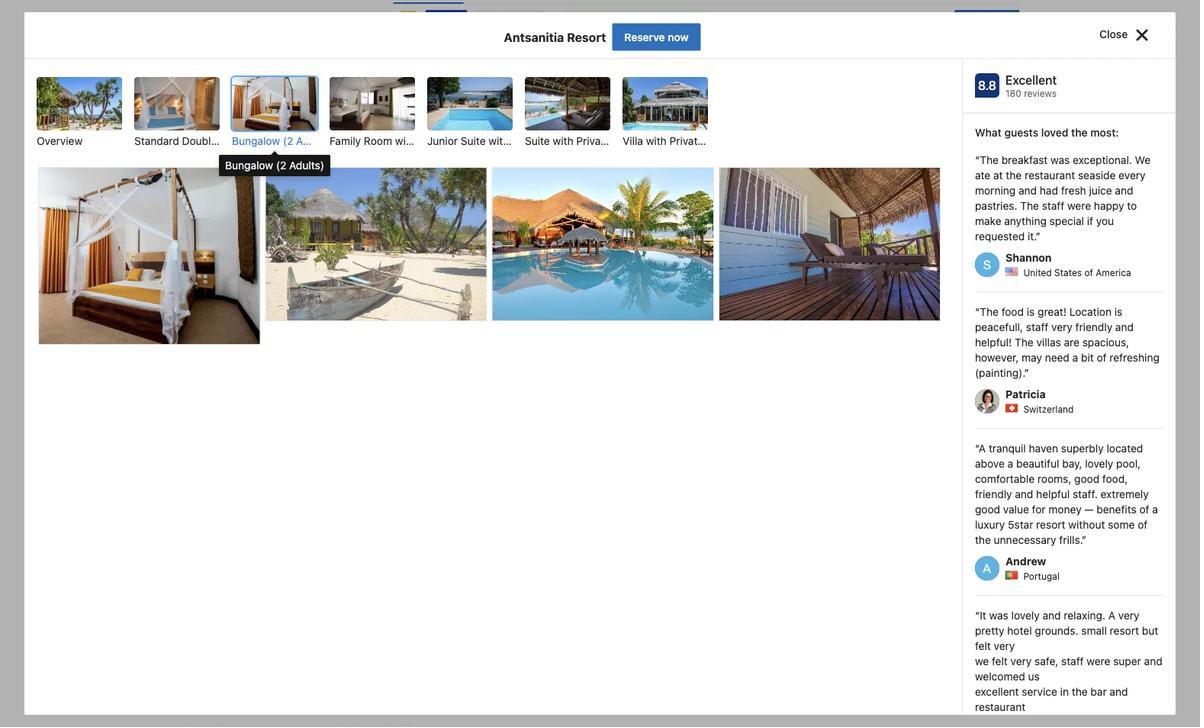 Task type: locate. For each thing, give the bounding box(es) containing it.
staff up villas
[[1027, 321, 1049, 334]]

antsanitia up fokontany
[[393, 37, 481, 59]]

0 horizontal spatial good
[[976, 503, 1001, 516]]

"the up peacefull,
[[976, 306, 999, 318]]

sunday,
[[221, 164, 260, 176]]

0 horizontal spatial felt
[[976, 640, 991, 653]]

to right happy on the top
[[1128, 200, 1138, 212]]

1 vertical spatial in
[[1061, 686, 1069, 698]]

check- for in
[[193, 98, 224, 108]]

p020
[[516, 68, 543, 80]]

february left 16,
[[256, 118, 300, 131]]

food
[[1002, 306, 1024, 318]]

antsanitia resort up mahajanga,
[[504, 30, 609, 44]]

2 room from the left
[[364, 135, 392, 147]]

"the up ate on the top right of page
[[976, 154, 999, 166]]

suite down 'suite with private pool' image
[[525, 135, 550, 147]]

2 suite from the left
[[525, 135, 550, 147]]

1 private from the left
[[577, 135, 611, 147]]

photos
[[949, 398, 993, 414]]

0 horizontal spatial lovely
[[1012, 610, 1040, 622]]

junior suite with sea view button
[[427, 77, 557, 149]]

1 pool from the left
[[614, 135, 635, 147]]

good up staff.
[[1075, 473, 1100, 485]]

1 vertical spatial staff
[[1027, 321, 1049, 334]]

of down extremely
[[1140, 503, 1150, 516]]

excellent up reviews
[[1006, 73, 1057, 87]]

felt up we
[[976, 640, 991, 653]]

1 horizontal spatial was
[[1051, 154, 1070, 166]]

– left the show
[[773, 68, 780, 80]]

in right "service"
[[1061, 686, 1069, 698]]

date up "friday,"
[[234, 98, 253, 108]]

what guests loved the most:
[[976, 126, 1120, 139]]

0 horizontal spatial to
[[851, 557, 861, 570]]

1 "the from the top
[[976, 154, 999, 166]]

the inside "it was lovely and relaxing. a very pretty hotel grounds. small resort but felt very we felt very safe, staff were super and welcomed us excellent service in the bar and restaurant took a couple of really inte
[[1072, 686, 1088, 698]]

1 horizontal spatial felt
[[992, 655, 1008, 668]]

a
[[1109, 610, 1116, 622]]

the right loved
[[1072, 126, 1088, 139]]

3 with from the left
[[553, 135, 574, 147]]

search section
[[174, 0, 387, 450]]

and up grounds.
[[1043, 610, 1061, 622]]

1 horizontal spatial to
[[1128, 200, 1138, 212]]

happy
[[1095, 200, 1125, 212]]

restaurant
[[1025, 169, 1076, 182], [976, 701, 1026, 714]]

with left sea
[[489, 135, 509, 147]]

2024 right 25,
[[328, 164, 354, 176]]

family room with garden view image
[[330, 77, 415, 131]]

2024
[[320, 118, 346, 131], [328, 164, 354, 176]]

standard
[[134, 135, 179, 147]]

0 vertical spatial bungalow
[[232, 135, 280, 147]]

0 vertical spatial was
[[1051, 154, 1070, 166]]

2 check- from the top
[[193, 144, 224, 154]]

0 horizontal spatial benefits
[[836, 494, 885, 508]]

check- down 16
[[193, 144, 224, 154]]

suite inside suite with private pool button
[[525, 135, 550, 147]]

were for happy
[[1068, 200, 1092, 212]]

"the for at
[[976, 154, 999, 166]]

0 vertical spatial "the
[[976, 154, 999, 166]]

applied to the price before taxes and fees
[[811, 557, 992, 585]]

travel
[[598, 13, 624, 24]]

some
[[1109, 519, 1135, 531]]

0 vertical spatial were
[[1068, 200, 1092, 212]]

2 private from the left
[[670, 135, 704, 147]]

pool,
[[1117, 458, 1141, 470]]

with right villa
[[646, 135, 667, 147]]

fokontany antsanitia, p020 mahajanga, madagascar – excellent location – show map
[[408, 68, 835, 80]]

antsanitia resort inside photo gallery of antsanitia resort dialog
[[504, 30, 609, 44]]

check- up 16
[[193, 98, 224, 108]]

+37 photos
[[921, 398, 993, 414]]

and right super
[[1145, 655, 1163, 668]]

close
[[1100, 28, 1131, 40]]

view
[[458, 135, 481, 147], [534, 135, 557, 147]]

if
[[1088, 215, 1094, 227]]

garden
[[419, 135, 455, 147]]

taxes
[[945, 557, 971, 570]]

0 horizontal spatial was
[[990, 610, 1009, 622]]

0 horizontal spatial –
[[668, 68, 675, 80]]

lovely up hotel on the right bottom
[[1012, 610, 1040, 622]]

helpful!
[[976, 336, 1012, 349]]

1 horizontal spatial excellent
[[1006, 73, 1057, 87]]

date for check-in date
[[234, 98, 253, 108]]

location
[[728, 68, 770, 80]]

were inside "the breakfast was exceptional. we ate at the restaurant seaside every morning and had fresh juice and pastries. the staff were happy to make anything special if you requested it."
[[1068, 200, 1092, 212]]

1 vertical spatial check-
[[193, 144, 224, 154]]

1 gallery image of this property image from the left
[[39, 168, 260, 344]]

1 view from the left
[[458, 135, 481, 147]]

junior
[[427, 135, 458, 147]]

1 vertical spatial date
[[241, 144, 260, 154]]

0 vertical spatial 2024
[[320, 118, 346, 131]]

in
[[224, 98, 232, 108], [1061, 686, 1069, 698]]

to inside "the breakfast was exceptional. we ate at the restaurant seaside every morning and had fresh juice and pastries. the staff were happy to make anything special if you requested it."
[[1128, 200, 1138, 212]]

in up "friday,"
[[224, 98, 232, 108]]

1 horizontal spatial for
[[1033, 503, 1046, 516]]

0 horizontal spatial suite
[[461, 135, 486, 147]]

a down tranquil
[[1008, 458, 1014, 470]]

0 horizontal spatial room
[[220, 135, 248, 147]]

was
[[1051, 154, 1070, 166], [990, 610, 1009, 622]]

0 horizontal spatial is
[[1027, 306, 1035, 318]]

1 vertical spatial lovely
[[1012, 610, 1040, 622]]

villa with private pool button
[[623, 77, 728, 149]]

family
[[330, 135, 361, 147]]

0 vertical spatial the
[[1021, 200, 1040, 212]]

entire
[[206, 247, 231, 258]]

benefits inside "a tranquil haven superbly located above a beautiful bay, lovely pool, comfortable rooms, good food, friendly and helpful staff. extremely good value for money — benefits of a luxury 5star resort without some of the unnecessary frills."
[[1097, 503, 1137, 516]]

staff right safe,
[[1062, 655, 1084, 668]]

overview image
[[37, 77, 122, 131]]

excellent down now
[[677, 68, 725, 80]]

suite with private pool
[[525, 135, 635, 147]]

bungalow (2 adults) button
[[232, 77, 331, 149]]

the up anything
[[1021, 200, 1040, 212]]

and
[[1019, 184, 1037, 197], [1116, 184, 1134, 197], [1116, 321, 1134, 334], [1015, 488, 1034, 501], [974, 557, 992, 570], [1043, 610, 1061, 622], [1145, 655, 1163, 668], [1110, 686, 1129, 698]]

double
[[182, 135, 217, 147]]

for down helpful at the right bottom
[[1033, 503, 1046, 516]]

2 "the from the top
[[976, 306, 999, 318]]

0 horizontal spatial in
[[224, 98, 232, 108]]

valign  initial image
[[400, 10, 418, 28]]

bungalow down out on the left
[[225, 159, 273, 172]]

1 vertical spatial to
[[851, 557, 861, 570]]

friendly inside ""the food is great! location is peacefull, staff very friendly and helpful! the villas are spacious, however, may need a bit of refreshing (painting).""
[[1076, 321, 1113, 334]]

1 vertical spatial was
[[990, 610, 1009, 622]]

staff inside "it was lovely and relaxing. a very pretty hotel grounds. small resort but felt very we felt very safe, staff were super and welcomed us excellent service in the bar and restaurant took a couple of really inte
[[1062, 655, 1084, 668]]

unnecessary
[[994, 534, 1057, 547]]

restaurant inside "the breakfast was exceptional. we ate at the restaurant seaside every morning and had fresh juice and pastries. the staff were happy to make anything special if you requested it."
[[1025, 169, 1076, 182]]

1 vertical spatial bungalow (2 adults)
[[225, 159, 324, 172]]

1 vertical spatial resort
[[1110, 625, 1140, 637]]

0 vertical spatial date
[[234, 98, 253, 108]]

united
[[1024, 267, 1052, 278]]

restaurant down excellent
[[976, 701, 1026, 714]]

the right at
[[1006, 169, 1022, 182]]

staff inside "the breakfast was exceptional. we ate at the restaurant seaside every morning and had fresh juice and pastries. the staff were happy to make anything special if you requested it."
[[1043, 200, 1065, 212]]

(2
[[283, 135, 293, 147], [276, 159, 286, 172]]

and up value
[[1015, 488, 1034, 501]]

suite
[[461, 135, 486, 147], [525, 135, 550, 147]]

and inside ""the food is great! location is peacefull, staff very friendly and helpful! the villas are spacious, however, may need a bit of refreshing (painting).""
[[1116, 321, 1134, 334]]

1 vertical spatial bungalow
[[225, 159, 273, 172]]

service
[[1022, 686, 1058, 698]]

are
[[1064, 336, 1080, 349]]

rated excellent element
[[1006, 71, 1164, 89]]

1 horizontal spatial –
[[773, 68, 780, 80]]

suite right the junior
[[461, 135, 486, 147]]

1
[[704, 13, 708, 24]]

benefits up options:
[[836, 494, 885, 508]]

the down luxury
[[976, 534, 991, 547]]

the inside "the breakfast was exceptional. we ate at the restaurant seaside every morning and had fresh juice and pastries. the staff were happy to make anything special if you requested it."
[[1021, 200, 1040, 212]]

of right bit
[[1097, 352, 1107, 364]]

for inside "a tranquil haven superbly located above a beautiful bay, lovely pool, comfortable rooms, good food, friendly and helpful staff. extremely good value for money — benefits of a luxury 5star resort without some of the unnecessary frills."
[[1033, 503, 1046, 516]]

is right location
[[1115, 306, 1123, 318]]

and right taxes
[[974, 557, 992, 570]]

1 horizontal spatial lovely
[[1086, 458, 1114, 470]]

room right family
[[364, 135, 392, 147]]

staff.
[[1073, 488, 1098, 501]]

0 vertical spatial adults)
[[296, 135, 331, 147]]

0 horizontal spatial private
[[577, 135, 611, 147]]

2 view from the left
[[534, 135, 557, 147]]

0 vertical spatial in
[[224, 98, 232, 108]]

staff inside ""the food is great! location is peacefull, staff very friendly and helpful! the villas are spacious, however, may need a bit of refreshing (painting).""
[[1027, 321, 1049, 334]]

to right applied
[[851, 557, 861, 570]]

suite with private pool image
[[525, 77, 611, 131]]

bungalow down "friday,"
[[232, 135, 280, 147]]

1 vertical spatial friendly
[[976, 488, 1013, 501]]

1 vertical spatial felt
[[992, 655, 1008, 668]]

1 horizontal spatial good
[[1075, 473, 1100, 485]]

you
[[1097, 215, 1115, 227]]

private left villa
[[577, 135, 611, 147]]

february for 16,
[[256, 118, 300, 131]]

0 vertical spatial for
[[262, 267, 274, 278]]

good up luxury
[[976, 503, 1001, 516]]

the
[[1072, 126, 1088, 139], [1006, 169, 1022, 182], [976, 534, 991, 547], [864, 557, 880, 570], [1072, 686, 1088, 698]]

were down fresh
[[1068, 200, 1092, 212]]

staff down had
[[1043, 200, 1065, 212]]

february
[[256, 118, 300, 131], [263, 164, 307, 176]]

0 vertical spatial bungalow (2 adults)
[[232, 135, 331, 147]]

staff for was
[[1043, 200, 1065, 212]]

2 with from the left
[[489, 135, 509, 147]]

"the
[[976, 154, 999, 166], [976, 306, 999, 318]]

bar
[[1091, 686, 1107, 698]]

2 pool from the left
[[707, 135, 728, 147]]

0 vertical spatial restaurant
[[1025, 169, 1076, 182]]

1 horizontal spatial in
[[1061, 686, 1069, 698]]

1 vertical spatial for
[[1033, 503, 1046, 516]]

private
[[577, 135, 611, 147], [670, 135, 704, 147]]

0 vertical spatial friendly
[[1076, 321, 1113, 334]]

check-in date
[[193, 98, 253, 108]]

resort down a
[[1110, 625, 1140, 637]]

scored 8.8 element
[[976, 73, 1000, 98]]

of inside "it was lovely and relaxing. a very pretty hotel grounds. small resort but felt very we felt very safe, staff were super and welcomed us excellent service in the bar and restaurant took a couple of really inte
[[1047, 716, 1057, 727]]

reserve
[[625, 31, 665, 43]]

sunday, february 25, 2024
[[221, 164, 354, 176]]

view right sea
[[534, 135, 557, 147]]

"the inside "the breakfast was exceptional. we ate at the restaurant seaside every morning and had fresh juice and pastries. the staff were happy to make anything special if you requested it."
[[976, 154, 999, 166]]

for left work
[[262, 267, 274, 278]]

16,
[[303, 118, 317, 131]]

1 suite from the left
[[461, 135, 486, 147]]

1 check- from the top
[[193, 98, 224, 108]]

mahajanga,
[[546, 68, 602, 80]]

with inside family room with garden view button
[[395, 135, 416, 147]]

with left "garden"
[[395, 135, 416, 147]]

date right out on the left
[[241, 144, 260, 154]]

resort inside "it was lovely and relaxing. a very pretty hotel grounds. small resort but felt very we felt very safe, staff were super and welcomed us excellent service in the bar and restaurant took a couple of really inte
[[1110, 625, 1140, 637]]

gallery image of this property image
[[39, 168, 260, 344], [266, 168, 487, 321], [493, 168, 714, 321], [720, 168, 941, 321]]

1 vertical spatial "the
[[976, 306, 999, 318]]

with down 'suite with private pool' image
[[553, 135, 574, 147]]

1 horizontal spatial friendly
[[1076, 321, 1113, 334]]

1 vertical spatial the
[[1015, 336, 1034, 349]]

1 horizontal spatial antsanitia
[[504, 30, 564, 44]]

name:
[[284, 50, 310, 61]]

"the food is great! location is peacefull, staff very friendly and helpful! the villas are spacious, however, may need a bit of refreshing (painting)."
[[976, 306, 1160, 379]]

pool for suite with private pool
[[614, 135, 635, 147]]

(2 left 25,
[[276, 159, 286, 172]]

relaxing.
[[1064, 610, 1106, 622]]

safe,
[[1035, 655, 1059, 668]]

0 vertical spatial (2
[[283, 135, 293, 147]]

adults) inside button
[[296, 135, 331, 147]]

comfortable
[[976, 473, 1035, 485]]

felt up the welcomed
[[992, 655, 1008, 668]]

very up are at the top right of the page
[[1052, 321, 1073, 334]]

room down "friday,"
[[220, 135, 248, 147]]

the left the bar on the right bottom
[[1072, 686, 1088, 698]]

0 horizontal spatial for
[[262, 267, 274, 278]]

pool
[[614, 135, 635, 147], [707, 135, 728, 147]]

were inside "it was lovely and relaxing. a very pretty hotel grounds. small resort but felt very we felt very safe, staff were super and welcomed us excellent service in the bar and restaurant took a couple of really inte
[[1087, 655, 1111, 668]]

1 horizontal spatial resort
[[1110, 625, 1140, 637]]

1 horizontal spatial is
[[1115, 306, 1123, 318]]

villa
[[623, 135, 643, 147]]

– right madagascar
[[668, 68, 675, 80]]

antsanitia,
[[462, 68, 513, 80]]

were left super
[[1087, 655, 1111, 668]]

and left had
[[1019, 184, 1037, 197]]

friendly
[[1076, 321, 1113, 334], [976, 488, 1013, 501]]

resort down travel
[[567, 30, 606, 44]]

us
[[1029, 671, 1040, 683]]

1 horizontal spatial pool
[[707, 135, 728, 147]]

fokontany
[[408, 68, 459, 80]]

1 horizontal spatial suite
[[525, 135, 550, 147]]

0 vertical spatial good
[[1075, 473, 1100, 485]]

resort down money
[[1037, 519, 1066, 531]]

reserve now button
[[612, 23, 701, 51]]

antsanitia up p020
[[504, 30, 564, 44]]

2024 up family
[[320, 118, 346, 131]]

0 horizontal spatial pool
[[614, 135, 635, 147]]

1 vertical spatial were
[[1087, 655, 1111, 668]]

a left bit
[[1073, 352, 1079, 364]]

view for junior suite with sea view
[[534, 135, 557, 147]]

to
[[1128, 200, 1138, 212], [851, 557, 861, 570]]

1 horizontal spatial resort
[[567, 30, 606, 44]]

bungalow (2 adults)
[[232, 135, 331, 147], [225, 159, 324, 172]]

friendly down location
[[1076, 321, 1113, 334]]

lovely up food,
[[1086, 458, 1114, 470]]

0 vertical spatial resort
[[1037, 519, 1066, 531]]

select
[[961, 494, 997, 508]]

0 vertical spatial check-
[[193, 98, 224, 108]]

(2 down friday, february 16, 2024
[[283, 135, 293, 147]]

1 vertical spatial february
[[263, 164, 307, 176]]

2 vertical spatial staff
[[1062, 655, 1084, 668]]

1 horizontal spatial room
[[364, 135, 392, 147]]

out
[[224, 144, 238, 154]]

february left 25,
[[263, 164, 307, 176]]

of right states
[[1085, 267, 1094, 278]]

0 horizontal spatial friendly
[[976, 488, 1013, 501]]

"the inside ""the food is great! location is peacefull, staff very friendly and helpful! the villas are spacious, however, may need a bit of refreshing (painting).""
[[976, 306, 999, 318]]

friendly inside "a tranquil haven superbly located above a beautiful bay, lovely pool, comfortable rooms, good food, friendly and helpful staff. extremely good value for money — benefits of a luxury 5star resort without some of the unnecessary frills."
[[976, 488, 1013, 501]]

1 horizontal spatial private
[[670, 135, 704, 147]]

the left price at the right of page
[[864, 557, 880, 570]]

was up pretty
[[990, 610, 1009, 622]]

photo gallery of antsanitia resort dialog
[[0, 0, 1201, 727]]

patricia
[[1006, 388, 1046, 401]]

4 gallery image of this property image from the left
[[720, 168, 941, 321]]

1 is from the left
[[1027, 306, 1035, 318]]

view right "garden"
[[458, 135, 481, 147]]

1 horizontal spatial view
[[534, 135, 557, 147]]

1 vertical spatial 2024
[[328, 164, 354, 176]]

0 vertical spatial to
[[1128, 200, 1138, 212]]

restaurant up had
[[1025, 169, 1076, 182]]

was down loved
[[1051, 154, 1070, 166]]

junior suite with sea view image
[[427, 77, 513, 131]]

0 horizontal spatial resort
[[1037, 519, 1066, 531]]

homes
[[234, 247, 263, 258]]

1 vertical spatial (2
[[276, 159, 286, 172]]

with
[[395, 135, 416, 147], [489, 135, 509, 147], [553, 135, 574, 147], [646, 135, 667, 147]]

of left really
[[1047, 716, 1057, 727]]

0 vertical spatial staff
[[1043, 200, 1065, 212]]

0 vertical spatial february
[[256, 118, 300, 131]]

juice
[[1090, 184, 1113, 197]]

excellent
[[677, 68, 725, 80], [1006, 73, 1057, 87]]

private down "villa with private pool" image
[[670, 135, 704, 147]]

and inside 'applied to the price before taxes and fees'
[[974, 557, 992, 570]]

guests
[[1005, 126, 1039, 139]]

and up spacious,
[[1116, 321, 1134, 334]]

1 vertical spatial good
[[976, 503, 1001, 516]]

february for 25,
[[263, 164, 307, 176]]

1 vertical spatial restaurant
[[976, 701, 1026, 714]]

bungalow (2 adults) image
[[232, 77, 318, 131]]

benefits inside 'genius benefits available on select options:'
[[836, 494, 885, 508]]

resort up p020
[[485, 37, 541, 59]]

2024 for sunday, february 25, 2024
[[328, 164, 354, 176]]

benefits up some
[[1097, 503, 1137, 516]]

4 with from the left
[[646, 135, 667, 147]]

a right took
[[1002, 716, 1008, 727]]

need
[[1046, 352, 1070, 364]]

1 with from the left
[[395, 135, 416, 147]]

0 vertical spatial lovely
[[1086, 458, 1114, 470]]

is right food
[[1027, 306, 1035, 318]]

friendly down comfortable in the bottom right of the page
[[976, 488, 1013, 501]]

applied
[[811, 557, 848, 570]]

1 horizontal spatial benefits
[[1097, 503, 1137, 516]]

0 horizontal spatial view
[[458, 135, 481, 147]]

the up may on the right
[[1015, 336, 1034, 349]]



Task type: vqa. For each thing, say whether or not it's contained in the screenshot.
destination/property name:
yes



Task type: describe. For each thing, give the bounding box(es) containing it.
junior suite with sea view
[[427, 135, 557, 147]]

1 vertical spatial adults)
[[289, 159, 324, 172]]

luxury
[[976, 519, 1006, 531]]

was inside "it was lovely and relaxing. a very pretty hotel grounds. small resort but felt very we felt very safe, staff were super and welcomed us excellent service in the bar and restaurant took a couple of really inte
[[990, 610, 1009, 622]]

2 – from the left
[[773, 68, 780, 80]]

had
[[1040, 184, 1059, 197]]

food,
[[1103, 473, 1128, 485]]

private for villa with private pool
[[670, 135, 704, 147]]

sustainable
[[626, 13, 676, 24]]

to inside 'applied to the price before taxes and fees'
[[851, 557, 861, 570]]

small
[[1082, 625, 1108, 637]]

exceptional.
[[1073, 154, 1133, 166]]

private for suite with private pool
[[577, 135, 611, 147]]

of right some
[[1138, 519, 1148, 531]]

and inside "a tranquil haven superbly located above a beautiful bay, lovely pool, comfortable rooms, good food, friendly and helpful staff. extremely good value for money — benefits of a luxury 5star resort without some of the unnecessary frills."
[[1015, 488, 1034, 501]]

requested
[[976, 230, 1025, 243]]

apartments
[[275, 247, 324, 258]]

excellent
[[976, 686, 1019, 698]]

fees
[[811, 572, 832, 585]]

with inside villa with private pool button
[[646, 135, 667, 147]]

entire homes & apartments
[[206, 247, 324, 258]]

and right the bar on the right bottom
[[1110, 686, 1129, 698]]

every
[[1119, 169, 1146, 182]]

"a
[[976, 442, 986, 455]]

the inside "the breakfast was exceptional. we ate at the restaurant seaside every morning and had fresh juice and pastries. the staff were happy to make anything special if you requested it."
[[1006, 169, 1022, 182]]

antsanitia resort up antsanitia,
[[393, 37, 541, 59]]

very down pretty
[[994, 640, 1015, 653]]

couple
[[1011, 716, 1044, 727]]

we
[[976, 655, 989, 668]]

+37 photos link
[[894, 364, 1020, 448]]

click to open map view image
[[393, 65, 405, 83]]

9-night stay
[[193, 189, 245, 200]]

was inside "the breakfast was exceptional. we ate at the restaurant seaside every morning and had fresh juice and pastries. the staff were happy to make anything special if you requested it."
[[1051, 154, 1070, 166]]

excellent location – show map button
[[677, 68, 835, 80]]

map
[[813, 68, 835, 80]]

bungalow inside the "bungalow (2 adults)" button
[[232, 135, 280, 147]]

refreshing
[[1110, 352, 1160, 364]]

money
[[1049, 503, 1082, 516]]

resort inside "a tranquil haven superbly located above a beautiful bay, lovely pool, comfortable rooms, good food, friendly and helpful staff. extremely good value for money — benefits of a luxury 5star resort without some of the unnecessary frills."
[[1037, 519, 1066, 531]]

check- for out
[[193, 144, 224, 154]]

destination/property name:
[[193, 50, 310, 61]]

restaurant inside "it was lovely and relaxing. a very pretty hotel grounds. small resort but felt very we felt very safe, staff were super and welcomed us excellent service in the bar and restaurant took a couple of really inte
[[976, 701, 1026, 714]]

the inside ""the food is great! location is peacefull, staff very friendly and helpful! the villas are spacious, however, may need a bit of refreshing (painting).""
[[1015, 336, 1034, 349]]

antsanitia inside dialog
[[504, 30, 564, 44]]

really
[[1060, 716, 1086, 727]]

0 horizontal spatial resort
[[485, 37, 541, 59]]

1 room from the left
[[220, 135, 248, 147]]

may
[[1022, 352, 1043, 364]]

available
[[888, 494, 940, 508]]

genius
[[792, 494, 833, 508]]

most:
[[1091, 126, 1120, 139]]

lovely inside "a tranquil haven superbly located above a beautiful bay, lovely pool, comfortable rooms, good food, friendly and helpful staff. extremely good value for money — benefits of a luxury 5star resort without some of the unnecessary frills."
[[1086, 458, 1114, 470]]

bay,
[[1063, 458, 1083, 470]]

located
[[1107, 442, 1144, 455]]

view for family room with garden view
[[458, 135, 481, 147]]

welcomed
[[976, 671, 1026, 683]]

—
[[1085, 503, 1094, 516]]

standard double room button
[[134, 77, 248, 149]]

with inside junior suite with sea view button
[[489, 135, 509, 147]]

tranquil
[[989, 442, 1027, 455]]

very up us
[[1011, 655, 1032, 668]]

8.8
[[979, 78, 997, 93]]

price
[[883, 557, 907, 570]]

genius benefits available on select options:
[[792, 494, 997, 526]]

+37
[[921, 398, 946, 414]]

(painting)."
[[976, 367, 1030, 379]]

peacefull,
[[976, 321, 1024, 334]]

excellent inside photo gallery of antsanitia resort dialog
[[1006, 73, 1057, 87]]

and down the every
[[1116, 184, 1134, 197]]

very inside ""the food is great! location is peacefull, staff very friendly and helpful! the villas are spacious, however, may need a bit of refreshing (painting).""
[[1052, 321, 1073, 334]]

friday, february 16, 2024
[[221, 118, 346, 131]]

level
[[679, 13, 701, 24]]

0 horizontal spatial excellent
[[677, 68, 725, 80]]

staff for lovely
[[1062, 655, 1084, 668]]

in inside search section
[[224, 98, 232, 108]]

villa with private pool
[[623, 135, 728, 147]]

a inside "it was lovely and relaxing. a very pretty hotel grounds. small resort but felt very we felt very safe, staff were super and welcomed us excellent service in the bar and restaurant took a couple of really inte
[[1002, 716, 1008, 727]]

suite inside junior suite with sea view button
[[461, 135, 486, 147]]

took
[[976, 716, 999, 727]]

pool for villa with private pool
[[707, 135, 728, 147]]

america
[[1096, 267, 1132, 278]]

"it
[[976, 610, 987, 622]]

2 gallery image of this property image from the left
[[266, 168, 487, 321]]

25
[[203, 168, 212, 176]]

at
[[994, 169, 1003, 182]]

25,
[[310, 164, 325, 176]]

united states of america
[[1024, 267, 1132, 278]]

breakfast
[[1002, 154, 1048, 166]]

villas
[[1037, 336, 1062, 349]]

switzerland
[[1024, 404, 1074, 414]]

andrew
[[1006, 555, 1047, 568]]

hotel
[[1008, 625, 1032, 637]]

"it was lovely and relaxing. a very pretty hotel grounds. small resort but felt very we felt very safe, staff were super and welcomed us excellent service in the bar and restaurant took a couple of really inte
[[976, 610, 1163, 727]]

above
[[976, 458, 1005, 470]]

2 is from the left
[[1115, 306, 1123, 318]]

work
[[277, 267, 297, 278]]

friday,
[[221, 118, 253, 131]]

lovely inside "it was lovely and relaxing. a very pretty hotel grounds. small resort but felt very we felt very safe, staff were super and welcomed us excellent service in the bar and restaurant took a couple of really inte
[[1012, 610, 1040, 622]]

portugal
[[1024, 571, 1060, 582]]

"a tranquil haven superbly located above a beautiful bay, lovely pool, comfortable rooms, good food, friendly and helpful staff. extremely good value for money — benefits of a luxury 5star resort without some of the unnecessary frills."
[[976, 442, 1159, 547]]

madagascar
[[605, 68, 666, 80]]

180
[[1006, 88, 1022, 98]]

excellent 180 reviews
[[1006, 73, 1057, 98]]

beautiful
[[1017, 458, 1060, 470]]

shannon
[[1006, 252, 1052, 264]]

we
[[1136, 154, 1151, 166]]

suite with private pool button
[[525, 77, 635, 149]]

what
[[976, 126, 1002, 139]]

3 gallery image of this property image from the left
[[493, 168, 714, 321]]

with inside suite with private pool button
[[553, 135, 574, 147]]

before
[[910, 557, 942, 570]]

special
[[1050, 215, 1085, 227]]

bit
[[1082, 352, 1094, 364]]

"the for peacefull,
[[976, 306, 999, 318]]

a right —
[[1153, 503, 1159, 516]]

villa with private pool image
[[623, 77, 708, 131]]

bungalow (2 adults) inside photo gallery of antsanitia resort dialog
[[232, 135, 331, 147]]

superbly
[[1062, 442, 1104, 455]]

0 vertical spatial felt
[[976, 640, 991, 653]]

date for check-out date
[[241, 144, 260, 154]]

destination/property
[[193, 50, 282, 61]]

rooms,
[[1038, 473, 1072, 485]]

0 horizontal spatial antsanitia
[[393, 37, 481, 59]]

the inside "a tranquil haven superbly located above a beautiful bay, lovely pool, comfortable rooms, good food, friendly and helpful staff. extremely good value for money — benefits of a luxury 5star resort without some of the unnecessary frills."
[[976, 534, 991, 547]]

(2 inside button
[[283, 135, 293, 147]]

family room with garden view button
[[330, 77, 481, 149]]

spacious,
[[1083, 336, 1130, 349]]

on
[[943, 494, 958, 508]]

the inside 'applied to the price before taxes and fees'
[[864, 557, 880, 570]]

loved
[[1042, 126, 1069, 139]]

super
[[1114, 655, 1142, 668]]

&
[[265, 247, 272, 258]]

however,
[[976, 352, 1019, 364]]

in inside "it was lovely and relaxing. a very pretty hotel grounds. small resort but felt very we felt very safe, staff were super and welcomed us excellent service in the bar and restaurant took a couple of really inte
[[1061, 686, 1069, 698]]

1 – from the left
[[668, 68, 675, 80]]

were for super
[[1087, 655, 1111, 668]]

resort inside dialog
[[567, 30, 606, 44]]

standard double room image
[[134, 77, 220, 131]]

very right a
[[1119, 610, 1140, 622]]

a inside ""the food is great! location is peacefull, staff very friendly and helpful! the villas are spacious, however, may need a bit of refreshing (painting).""
[[1073, 352, 1079, 364]]

2024 for friday, february 16, 2024
[[320, 118, 346, 131]]

grounds.
[[1035, 625, 1079, 637]]

for inside search section
[[262, 267, 274, 278]]

of inside ""the food is great! location is peacefull, staff very friendly and helpful! the villas are spacious, however, may need a bit of refreshing (painting).""
[[1097, 352, 1107, 364]]



